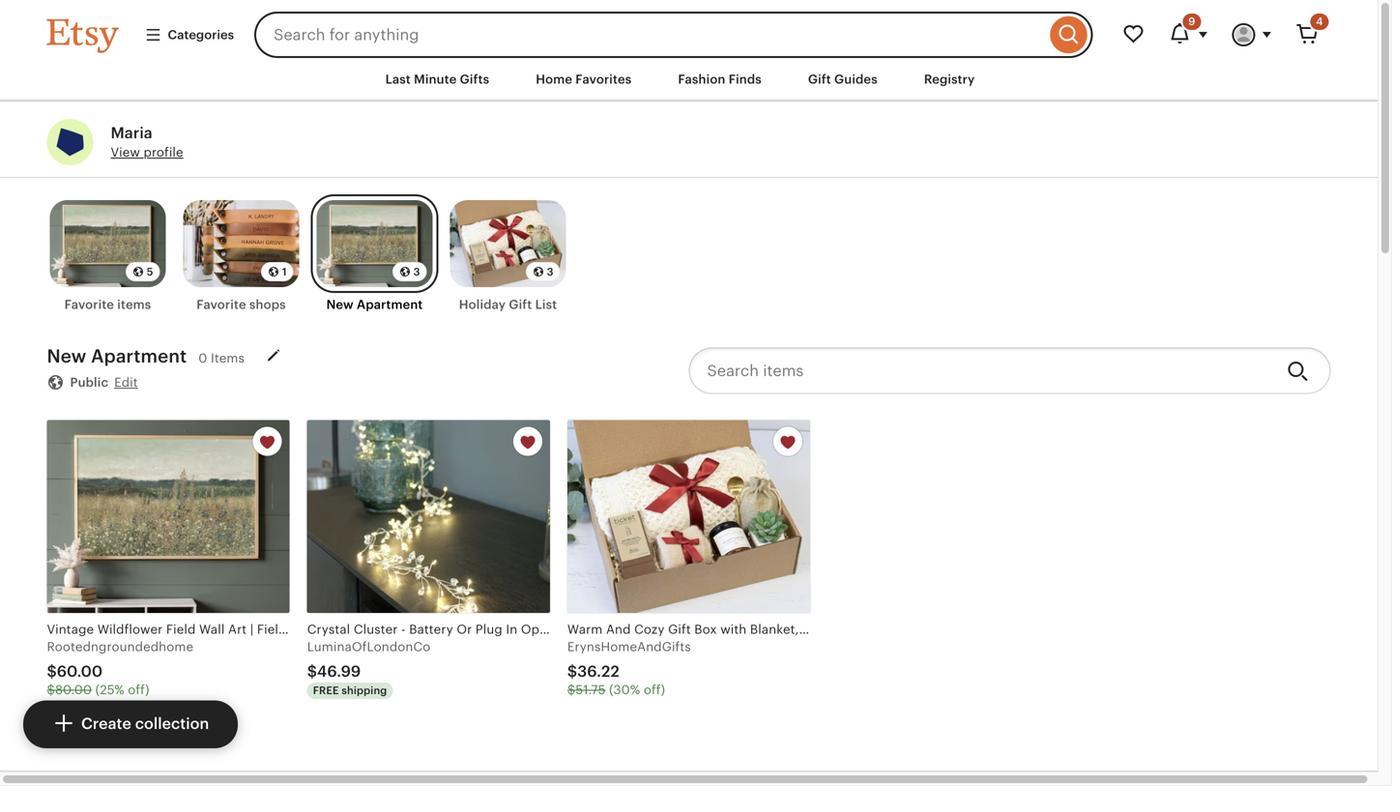 Task type: vqa. For each thing, say whether or not it's contained in the screenshot.
60.00
yes



Task type: describe. For each thing, give the bounding box(es) containing it.
$ inside crystal cluster - battery or plug in operated fairy light string luminaoflondonco $ 46.99 free shipping
[[307, 663, 317, 680]]

or
[[457, 622, 472, 637]]

items
[[211, 351, 245, 365]]

holiday gift list
[[459, 298, 557, 312]]

36.22
[[578, 663, 620, 680]]

4 link
[[1285, 12, 1331, 58]]

fashion
[[678, 72, 726, 87]]

edit
[[114, 375, 138, 390]]

3 for new apartment
[[414, 266, 420, 278]]

public edit
[[70, 375, 138, 390]]

80.00
[[55, 683, 92, 697]]

create collection
[[81, 715, 209, 733]]

luminaoflondonco
[[307, 640, 431, 655]]

collection
[[135, 715, 209, 733]]

off) for 60.00
[[128, 683, 149, 697]]

plug
[[476, 622, 503, 637]]

favorite for favorite items
[[64, 298, 114, 312]]

fairy
[[583, 622, 612, 637]]

3 for holiday gift list
[[547, 266, 554, 278]]

edit button
[[114, 374, 138, 391]]

1
[[282, 266, 287, 278]]

home
[[536, 72, 573, 87]]

profile
[[144, 145, 183, 159]]

favorites
[[576, 72, 632, 87]]

rootedngroundedhome $ 60.00 $ 80.00 (25% off) free shipping
[[47, 640, 194, 717]]

9
[[1189, 15, 1196, 28]]

warm and cozy gift box with blanket, employee appreciation gift, fall care package, hygge gift box, personalized gift, handmade gifts image
[[568, 420, 811, 613]]

categories button
[[130, 17, 249, 52]]

(25%
[[95, 683, 124, 697]]

create collection button
[[23, 701, 238, 749]]

(30%
[[609, 683, 641, 697]]

51.75
[[576, 683, 606, 697]]

create
[[81, 715, 131, 733]]

maria
[[111, 124, 153, 142]]

public
[[70, 375, 108, 390]]

crystal cluster - battery or plug in operated fairy light string luminaoflondonco $ 46.99 free shipping
[[307, 622, 688, 697]]

0
[[199, 351, 207, 365]]

0 vertical spatial new
[[327, 298, 354, 312]]

favorite shops
[[197, 298, 286, 312]]

gift guides link
[[794, 62, 893, 97]]

shipping inside rootedngroundedhome $ 60.00 $ 80.00 (25% off) free shipping
[[81, 705, 127, 717]]

1 horizontal spatial new apartment
[[327, 298, 423, 312]]

shipping inside crystal cluster - battery or plug in operated fairy light string luminaoflondonco $ 46.99 free shipping
[[342, 685, 387, 697]]

guides
[[835, 72, 878, 87]]

last minute gifts
[[385, 72, 490, 87]]

Search items text field
[[689, 348, 1272, 394]]

in
[[506, 622, 518, 637]]

operated
[[521, 622, 579, 637]]

$ up 80.00 at the left of the page
[[47, 663, 57, 680]]

rootedngroundedhome
[[47, 640, 194, 655]]

9 button
[[1157, 12, 1221, 58]]

registry
[[924, 72, 975, 87]]

menu bar containing last minute gifts
[[12, 58, 1366, 102]]

fashion finds
[[678, 72, 762, 87]]

1 horizontal spatial gift
[[808, 72, 832, 87]]

home favorites link
[[522, 62, 646, 97]]



Task type: locate. For each thing, give the bounding box(es) containing it.
view profile link
[[111, 145, 183, 159]]

last
[[385, 72, 411, 87]]

3
[[414, 266, 420, 278], [547, 266, 554, 278]]

0 vertical spatial apartment
[[357, 298, 423, 312]]

1 horizontal spatial favorite
[[197, 298, 246, 312]]

gift guides
[[808, 72, 878, 87]]

1 vertical spatial new
[[47, 346, 86, 367]]

new
[[327, 298, 354, 312], [47, 346, 86, 367]]

0 horizontal spatial gift
[[509, 298, 532, 312]]

battery
[[409, 622, 453, 637]]

favorite
[[64, 298, 114, 312], [197, 298, 246, 312]]

0 horizontal spatial favorite
[[64, 298, 114, 312]]

0 vertical spatial gift
[[808, 72, 832, 87]]

1 vertical spatial shipping
[[81, 705, 127, 717]]

46.99
[[317, 663, 361, 680]]

shops
[[249, 298, 286, 312]]

favorite left shops
[[197, 298, 246, 312]]

0 horizontal spatial 3
[[414, 266, 420, 278]]

registry link
[[910, 62, 990, 97]]

5
[[147, 266, 153, 278]]

gift
[[808, 72, 832, 87], [509, 298, 532, 312]]

1 3 from the left
[[414, 266, 420, 278]]

menu bar
[[12, 58, 1366, 102]]

maria view profile
[[111, 124, 183, 159]]

2 off) from the left
[[644, 683, 666, 697]]

new apartment
[[327, 298, 423, 312], [47, 346, 187, 367]]

off) inside erynshomeandgifts $ 36.22 $ 51.75 (30% off)
[[644, 683, 666, 697]]

1 horizontal spatial off)
[[644, 683, 666, 697]]

4
[[1317, 15, 1324, 28]]

1 favorite from the left
[[64, 298, 114, 312]]

0 horizontal spatial new
[[47, 346, 86, 367]]

1 vertical spatial gift
[[509, 298, 532, 312]]

shipping down 46.99
[[342, 685, 387, 697]]

home favorites
[[536, 72, 632, 87]]

categories banner
[[12, 0, 1366, 58]]

crystal
[[307, 622, 350, 637]]

free down 46.99
[[313, 685, 339, 697]]

last minute gifts link
[[371, 62, 504, 97]]

apartment left 'holiday'
[[357, 298, 423, 312]]

shipping
[[342, 685, 387, 697], [81, 705, 127, 717]]

new up public
[[47, 346, 86, 367]]

view
[[111, 145, 140, 159]]

free down 80.00 at the left of the page
[[53, 705, 79, 717]]

0 horizontal spatial shipping
[[81, 705, 127, 717]]

erynshomeandgifts
[[568, 640, 691, 655]]

gift left the guides
[[808, 72, 832, 87]]

0 vertical spatial free
[[313, 685, 339, 697]]

fashion finds link
[[664, 62, 777, 97]]

-
[[401, 622, 406, 637]]

finds
[[729, 72, 762, 87]]

light
[[616, 622, 647, 637]]

categories
[[168, 27, 234, 42]]

0 horizontal spatial free
[[53, 705, 79, 717]]

0 items
[[199, 351, 245, 365]]

off)
[[128, 683, 149, 697], [644, 683, 666, 697]]

gift left list
[[509, 298, 532, 312]]

cluster
[[354, 622, 398, 637]]

$ left '(25%'
[[47, 683, 55, 697]]

holiday
[[459, 298, 506, 312]]

1 horizontal spatial new
[[327, 298, 354, 312]]

none search field inside categories banner
[[254, 12, 1093, 58]]

1 horizontal spatial apartment
[[357, 298, 423, 312]]

1 horizontal spatial shipping
[[342, 685, 387, 697]]

string
[[650, 622, 688, 637]]

free
[[313, 685, 339, 697], [53, 705, 79, 717]]

crystal cluster - battery or plug in operated fairy light string image
[[307, 420, 550, 613]]

1 vertical spatial new apartment
[[47, 346, 187, 367]]

None search field
[[254, 12, 1093, 58]]

apartment
[[357, 298, 423, 312], [91, 346, 187, 367]]

Search for anything text field
[[254, 12, 1046, 58]]

new right shops
[[327, 298, 354, 312]]

0 horizontal spatial off)
[[128, 683, 149, 697]]

apartment up 'edit'
[[91, 346, 187, 367]]

gifts
[[460, 72, 490, 87]]

list
[[535, 298, 557, 312]]

60.00
[[57, 663, 103, 680]]

None search field
[[689, 348, 1331, 394]]

0 vertical spatial shipping
[[342, 685, 387, 697]]

erynshomeandgifts $ 36.22 $ 51.75 (30% off)
[[568, 640, 691, 697]]

shipping down '(25%'
[[81, 705, 127, 717]]

minute
[[414, 72, 457, 87]]

free inside crystal cluster - battery or plug in operated fairy light string luminaoflondonco $ 46.99 free shipping
[[313, 685, 339, 697]]

favorite left items
[[64, 298, 114, 312]]

favorite items
[[64, 298, 151, 312]]

vintage wildflower field wall art | field of flowers art | botanical wildflower art | 167 image
[[47, 420, 290, 613]]

0 vertical spatial new apartment
[[327, 298, 423, 312]]

2 favorite from the left
[[197, 298, 246, 312]]

$ up the 51.75 on the left bottom of page
[[568, 663, 578, 680]]

off) inside rootedngroundedhome $ 60.00 $ 80.00 (25% off) free shipping
[[128, 683, 149, 697]]

$ down crystal
[[307, 663, 317, 680]]

off) for 36.22
[[644, 683, 666, 697]]

off) right (30%
[[644, 683, 666, 697]]

1 off) from the left
[[128, 683, 149, 697]]

2 3 from the left
[[547, 266, 554, 278]]

1 vertical spatial apartment
[[91, 346, 187, 367]]

0 horizontal spatial apartment
[[91, 346, 187, 367]]

0 horizontal spatial new apartment
[[47, 346, 187, 367]]

free inside rootedngroundedhome $ 60.00 $ 80.00 (25% off) free shipping
[[53, 705, 79, 717]]

off) right '(25%'
[[128, 683, 149, 697]]

$ left (30%
[[568, 683, 576, 697]]

1 vertical spatial free
[[53, 705, 79, 717]]

favorite for favorite shops
[[197, 298, 246, 312]]

$
[[47, 663, 57, 680], [307, 663, 317, 680], [568, 663, 578, 680], [47, 683, 55, 697], [568, 683, 576, 697]]

items
[[117, 298, 151, 312]]

1 horizontal spatial 3
[[547, 266, 554, 278]]

1 horizontal spatial free
[[313, 685, 339, 697]]



